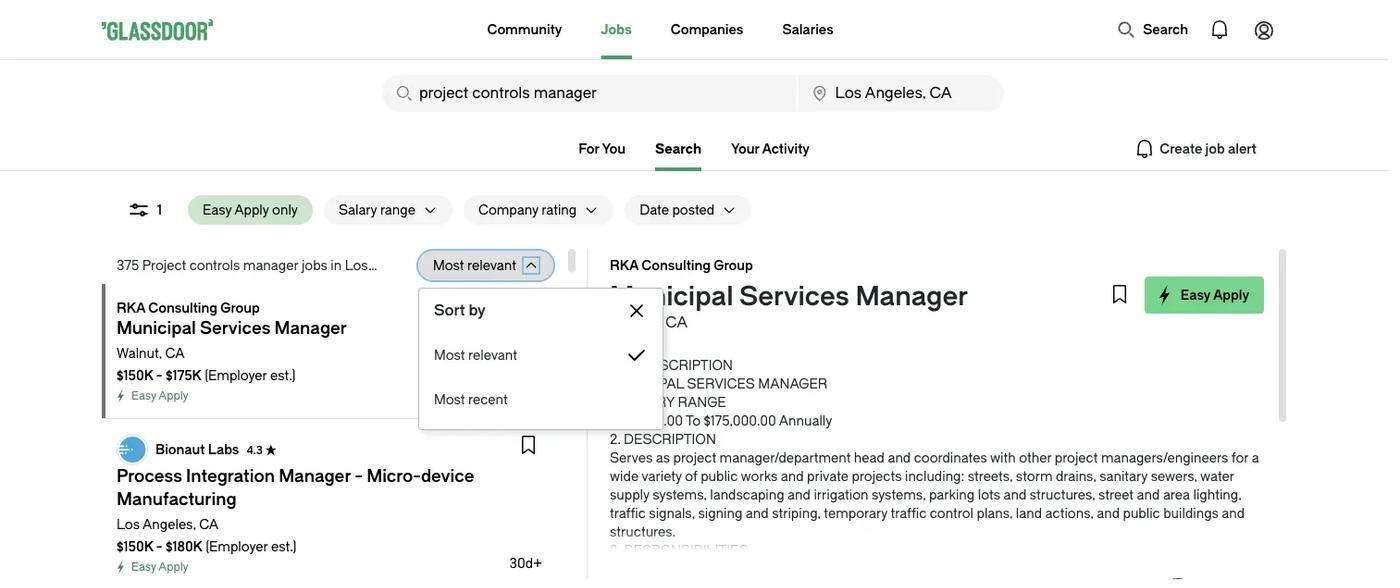 Task type: describe. For each thing, give the bounding box(es) containing it.
walnut, ca $150k - $175k (employer est.)
[[117, 346, 296, 383]]

30d+ for walnut, ca $150k - $175k (employer est.)
[[510, 385, 542, 400]]

(employer inside 'walnut, ca $150k - $175k (employer est.)'
[[205, 368, 267, 383]]

0 horizontal spatial search
[[655, 141, 702, 156]]

date
[[640, 202, 669, 218]]

most recent button
[[419, 378, 663, 422]]

most relevant inside dropdown button
[[433, 258, 516, 273]]

los angeles, ca $150k - $180k (employer est.)
[[117, 517, 297, 554]]

by
[[469, 302, 486, 319]]

municipal
[[610, 281, 734, 312]]

sort by list box
[[419, 333, 663, 422]]

companies link
[[671, 0, 744, 59]]

and left "area"
[[1137, 487, 1160, 503]]

most inside dropdown button
[[433, 258, 464, 273]]

private
[[807, 469, 849, 484]]

easy apply button
[[1145, 277, 1264, 314]]

your activity link
[[731, 141, 810, 156]]

labs
[[208, 442, 239, 457]]

coordinates
[[914, 450, 987, 466]]

a
[[1252, 450, 1259, 466]]

$175k
[[166, 368, 202, 383]]

$180k
[[166, 539, 203, 554]]

you
[[602, 141, 626, 156]]

1
[[157, 202, 162, 218]]

signals,
[[649, 506, 695, 521]]

managers/engineers
[[1101, 450, 1228, 466]]

and up "land"
[[1004, 487, 1027, 503]]

street
[[1099, 487, 1134, 503]]

projects
[[852, 469, 902, 484]]

walnut, inside 'walnut, ca $150k - $175k (employer est.)'
[[117, 346, 162, 361]]

services
[[740, 281, 850, 312]]

and down street
[[1097, 506, 1120, 521]]

0 vertical spatial angeles,
[[371, 258, 424, 273]]

control
[[930, 506, 974, 521]]

2 systems, from the left
[[872, 487, 926, 503]]

parking
[[929, 487, 975, 503]]

companies
[[671, 22, 744, 37]]

relevant inside button
[[468, 348, 517, 363]]

sort
[[434, 302, 465, 319]]

salary range
[[339, 202, 416, 218]]

rka for rka consulting group municipal services manager walnut, ca
[[610, 258, 639, 273]]

striping,
[[772, 506, 821, 521]]

salary
[[339, 202, 377, 218]]

easy apply only button
[[188, 195, 313, 225]]

activity
[[762, 141, 810, 156]]

and down 'manager/department' at the right
[[781, 469, 804, 484]]

manager
[[758, 376, 828, 392]]

and up striping,
[[788, 487, 811, 503]]

lighting,
[[1193, 487, 1242, 503]]

for you
[[579, 141, 626, 156]]

temporary
[[824, 506, 888, 521]]

job description municipal services manager 1. salary range $150,000.00 to $175,000.00 annually 2. description serves as project manager/department head and coordinates with other project managers/engineers for a wide variety of public works and private projects including: streets, storm drains, sanitary sewers, water supply systems, landscaping and irrigation systems, parking lots and structures, street and area lighting, traffic signals, signing and striping, temporary traffic control plans, land actions, and public buildings and structures. 3. responsibilities
[[610, 358, 1259, 558]]

3.
[[610, 543, 621, 558]]

2.
[[610, 432, 621, 447]]

works
[[741, 469, 778, 484]]

group for rka consulting group municipal services manager walnut, ca
[[714, 258, 753, 273]]

land
[[1016, 506, 1042, 521]]

manager/department
[[720, 450, 851, 466]]

lots
[[978, 487, 1001, 503]]

- inside 'walnut, ca $150k - $175k (employer est.)'
[[156, 368, 163, 383]]

bionaut
[[155, 442, 205, 457]]

rka for rka consulting group
[[117, 300, 145, 316]]

landscaping
[[710, 487, 785, 503]]

manager
[[856, 281, 968, 312]]

structures.
[[610, 524, 676, 540]]

to
[[686, 413, 701, 429]]

30d+ for los angeles, ca $150k - $180k (employer est.)
[[510, 556, 542, 571]]

storm
[[1016, 469, 1053, 484]]

date posted
[[640, 202, 715, 218]]

jobs
[[601, 22, 632, 37]]

water
[[1201, 469, 1234, 484]]

375
[[117, 258, 139, 273]]

wide
[[610, 469, 639, 484]]

jobs list element
[[102, 284, 568, 580]]

most relevant button
[[418, 251, 516, 280]]

municipal
[[610, 376, 684, 392]]

area
[[1163, 487, 1190, 503]]

for
[[1232, 450, 1249, 466]]

ca inside los angeles, ca $150k - $180k (employer est.)
[[199, 517, 219, 532]]

company
[[478, 202, 539, 218]]

serves
[[610, 450, 653, 466]]

sanitary
[[1100, 469, 1148, 484]]

salary range button
[[324, 195, 416, 225]]

other
[[1019, 450, 1052, 466]]

most relevant button
[[419, 333, 663, 378]]

easy apply for los angeles, ca $150k - $180k (employer est.)
[[131, 561, 189, 574]]

easy apply inside easy apply button
[[1181, 287, 1249, 303]]

0 vertical spatial los
[[345, 258, 368, 273]]

only
[[272, 202, 298, 218]]

2 traffic from the left
[[891, 506, 927, 521]]

and down lighting,
[[1222, 506, 1245, 521]]

none field search keyword
[[382, 75, 797, 112]]

4.3
[[247, 444, 263, 457]]

ca inside 'walnut, ca $150k - $175k (employer est.)'
[[165, 346, 185, 361]]

community
[[487, 22, 562, 37]]

your
[[731, 141, 760, 156]]

community link
[[487, 0, 562, 59]]

ca up "sort"
[[427, 258, 447, 273]]

signing
[[698, 506, 743, 521]]

search button
[[1108, 11, 1198, 48]]

★
[[265, 444, 277, 457]]

your activity
[[731, 141, 810, 156]]

1 vertical spatial public
[[1123, 506, 1160, 521]]

head
[[854, 450, 885, 466]]

sort by
[[434, 302, 486, 319]]

most recent
[[434, 392, 508, 407]]

responsibilities
[[624, 543, 748, 558]]

los inside los angeles, ca $150k - $180k (employer est.)
[[117, 517, 140, 532]]

and up projects
[[888, 450, 911, 466]]

consulting for rka consulting group
[[148, 300, 217, 316]]

range
[[678, 395, 726, 410]]

for
[[579, 141, 600, 156]]



Task type: locate. For each thing, give the bounding box(es) containing it.
group
[[714, 258, 753, 273], [220, 300, 260, 316]]

group for rka consulting group
[[220, 300, 260, 316]]

1 30d+ from the top
[[510, 385, 542, 400]]

$175,000.00
[[704, 413, 776, 429]]

with
[[990, 450, 1016, 466]]

controls
[[189, 258, 240, 273]]

project
[[142, 258, 186, 273]]

0 vertical spatial est.)
[[270, 368, 296, 383]]

buildings
[[1164, 506, 1219, 521]]

consulting for rka consulting group municipal services manager walnut, ca
[[642, 258, 711, 273]]

search
[[1143, 22, 1188, 37], [655, 141, 702, 156]]

most inside button
[[434, 392, 465, 407]]

1 vertical spatial description
[[624, 432, 716, 447]]

0 horizontal spatial systems,
[[653, 487, 707, 503]]

0 horizontal spatial project
[[673, 450, 717, 466]]

relevant up by
[[467, 258, 516, 273]]

description up services
[[641, 358, 733, 373]]

2 30d+ from the top
[[510, 556, 542, 571]]

1 horizontal spatial consulting
[[642, 258, 711, 273]]

0 horizontal spatial angeles,
[[143, 517, 196, 532]]

angeles, inside los angeles, ca $150k - $180k (employer est.)
[[143, 517, 196, 532]]

of
[[685, 469, 698, 484]]

walnut, down rka consulting group
[[117, 346, 162, 361]]

consulting
[[642, 258, 711, 273], [148, 300, 217, 316]]

most up "sort"
[[433, 258, 464, 273]]

1 $150k from the top
[[117, 368, 153, 383]]

0 vertical spatial walnut,
[[610, 314, 662, 331]]

supply
[[610, 487, 650, 503]]

1 vertical spatial relevant
[[468, 348, 517, 363]]

most for most recent button
[[434, 392, 465, 407]]

0 vertical spatial (employer
[[205, 368, 267, 383]]

group inside jobs list 'element'
[[220, 300, 260, 316]]

- left $180k
[[156, 539, 163, 554]]

group down "controls"
[[220, 300, 260, 316]]

annually
[[779, 413, 832, 429]]

los right in
[[345, 258, 368, 273]]

0 horizontal spatial rka
[[117, 300, 145, 316]]

angeles, up $180k
[[143, 517, 196, 532]]

1 vertical spatial walnut,
[[117, 346, 162, 361]]

2 vertical spatial easy apply
[[131, 561, 189, 574]]

relevant inside dropdown button
[[467, 258, 516, 273]]

irrigation
[[814, 487, 869, 503]]

rka inside rka consulting group municipal services manager walnut, ca
[[610, 258, 639, 273]]

1 vertical spatial group
[[220, 300, 260, 316]]

manager
[[243, 258, 298, 273]]

$150k inside los angeles, ca $150k - $180k (employer est.)
[[117, 539, 153, 554]]

0 vertical spatial rka
[[610, 258, 639, 273]]

$150,000.00
[[610, 413, 683, 429]]

systems, down projects
[[872, 487, 926, 503]]

rka consulting group
[[117, 300, 260, 316]]

0 vertical spatial -
[[156, 368, 163, 383]]

1 vertical spatial most
[[434, 348, 465, 363]]

0 horizontal spatial traffic
[[610, 506, 646, 521]]

Search keyword field
[[382, 75, 797, 112]]

ca up the $175k
[[165, 346, 185, 361]]

1 horizontal spatial los
[[345, 258, 368, 273]]

range
[[380, 202, 416, 218]]

0 vertical spatial most relevant
[[433, 258, 516, 273]]

0 horizontal spatial walnut,
[[117, 346, 162, 361]]

group down posted
[[714, 258, 753, 273]]

0 vertical spatial most
[[433, 258, 464, 273]]

1 vertical spatial angeles,
[[143, 517, 196, 532]]

1 vertical spatial most relevant
[[434, 348, 517, 363]]

most inside button
[[434, 348, 465, 363]]

2 - from the top
[[156, 539, 163, 554]]

rating
[[542, 202, 577, 218]]

apply
[[234, 202, 269, 218], [1213, 287, 1249, 303], [159, 390, 189, 403], [159, 561, 189, 574]]

$150k left $180k
[[117, 539, 153, 554]]

structures,
[[1030, 487, 1095, 503]]

systems, up 'signals,'
[[653, 487, 707, 503]]

2 $150k from the top
[[117, 539, 153, 554]]

1.
[[610, 395, 617, 410]]

walnut, down municipal
[[610, 314, 662, 331]]

0 vertical spatial easy apply
[[1181, 287, 1249, 303]]

(employer
[[205, 368, 267, 383], [206, 539, 268, 554]]

1 vertical spatial (employer
[[206, 539, 268, 554]]

consulting down project at top
[[148, 300, 217, 316]]

1 vertical spatial -
[[156, 539, 163, 554]]

375 project controls manager jobs in los angeles, ca
[[117, 258, 447, 273]]

streets,
[[968, 469, 1013, 484]]

variety
[[642, 469, 682, 484]]

bionaut labs 4.3 ★
[[155, 442, 277, 457]]

1 horizontal spatial public
[[1123, 506, 1160, 521]]

rka consulting group municipal services manager walnut, ca
[[610, 258, 968, 331]]

$150k left the $175k
[[117, 368, 153, 383]]

1 vertical spatial rka
[[117, 300, 145, 316]]

sewers,
[[1151, 469, 1198, 484]]

company rating
[[478, 202, 577, 218]]

1 vertical spatial search
[[655, 141, 702, 156]]

relevant up recent
[[468, 348, 517, 363]]

public down street
[[1123, 506, 1160, 521]]

and
[[888, 450, 911, 466], [781, 469, 804, 484], [788, 487, 811, 503], [1004, 487, 1027, 503], [1137, 487, 1160, 503], [746, 506, 769, 521], [1097, 506, 1120, 521], [1222, 506, 1245, 521]]

1 horizontal spatial walnut,
[[610, 314, 662, 331]]

est.) inside los angeles, ca $150k - $180k (employer est.)
[[271, 539, 297, 554]]

and down landscaping
[[746, 506, 769, 521]]

search inside button
[[1143, 22, 1188, 37]]

30d+
[[510, 385, 542, 400], [510, 556, 542, 571]]

most relevant up by
[[433, 258, 516, 273]]

most down "sort"
[[434, 348, 465, 363]]

1 horizontal spatial search
[[1143, 22, 1188, 37]]

- inside los angeles, ca $150k - $180k (employer est.)
[[156, 539, 163, 554]]

1 vertical spatial los
[[117, 517, 140, 532]]

1 horizontal spatial rka
[[610, 258, 639, 273]]

1 none field from the left
[[382, 75, 797, 112]]

traffic down supply
[[610, 506, 646, 521]]

salaries link
[[782, 0, 834, 59]]

plans,
[[977, 506, 1013, 521]]

ca
[[427, 258, 447, 273], [665, 314, 688, 331], [165, 346, 185, 361], [199, 517, 219, 532]]

0 vertical spatial relevant
[[467, 258, 516, 273]]

close dropdown image
[[626, 300, 648, 322]]

1 vertical spatial est.)
[[271, 539, 297, 554]]

public right of
[[701, 469, 738, 484]]

1 horizontal spatial project
[[1055, 450, 1098, 466]]

consulting inside jobs list 'element'
[[148, 300, 217, 316]]

walnut, inside rka consulting group municipal services manager walnut, ca
[[610, 314, 662, 331]]

est.) inside 'walnut, ca $150k - $175k (employer est.)'
[[270, 368, 296, 383]]

0 horizontal spatial consulting
[[148, 300, 217, 316]]

most left recent
[[434, 392, 465, 407]]

Search location field
[[798, 75, 1004, 112]]

group inside rka consulting group municipal services manager walnut, ca
[[714, 258, 753, 273]]

1 vertical spatial easy apply
[[131, 390, 189, 403]]

jobs
[[302, 258, 328, 273]]

walnut,
[[610, 314, 662, 331], [117, 346, 162, 361]]

salaries
[[782, 22, 834, 37]]

los
[[345, 258, 368, 273], [117, 517, 140, 532]]

1 project from the left
[[673, 450, 717, 466]]

for you link
[[579, 141, 626, 156]]

ca inside rka consulting group municipal services manager walnut, ca
[[665, 314, 688, 331]]

as
[[656, 450, 670, 466]]

none field search location
[[798, 75, 1004, 112]]

search link
[[655, 141, 702, 171]]

1 horizontal spatial traffic
[[891, 506, 927, 521]]

0 horizontal spatial los
[[117, 517, 140, 532]]

most relevant down by
[[434, 348, 517, 363]]

30d+ right recent
[[510, 385, 542, 400]]

1 horizontal spatial angeles,
[[371, 258, 424, 273]]

0 horizontal spatial group
[[220, 300, 260, 316]]

company rating button
[[464, 195, 577, 225]]

1 vertical spatial 30d+
[[510, 556, 542, 571]]

rka inside jobs list 'element'
[[117, 300, 145, 316]]

1 horizontal spatial systems,
[[872, 487, 926, 503]]

traffic left control
[[891, 506, 927, 521]]

actions,
[[1045, 506, 1094, 521]]

drains,
[[1056, 469, 1097, 484]]

(employer inside los angeles, ca $150k - $180k (employer est.)
[[206, 539, 268, 554]]

0 vertical spatial consulting
[[642, 258, 711, 273]]

ca up $180k
[[199, 517, 219, 532]]

-
[[156, 368, 163, 383], [156, 539, 163, 554]]

project
[[673, 450, 717, 466], [1055, 450, 1098, 466]]

easy
[[203, 202, 232, 218], [1181, 287, 1211, 303], [131, 390, 156, 403], [131, 561, 156, 574]]

(employer right the $175k
[[205, 368, 267, 383]]

est.)
[[270, 368, 296, 383], [271, 539, 297, 554]]

services
[[687, 376, 755, 392]]

2 vertical spatial most
[[434, 392, 465, 407]]

rka
[[610, 258, 639, 273], [117, 300, 145, 316]]

jobs link
[[601, 0, 632, 59]]

most relevant inside button
[[434, 348, 517, 363]]

los down bionaut labs logo
[[117, 517, 140, 532]]

easy apply for walnut, ca $150k - $175k (employer est.)
[[131, 390, 189, 403]]

2 project from the left
[[1055, 450, 1098, 466]]

$150k
[[117, 368, 153, 383], [117, 539, 153, 554]]

salary
[[621, 395, 675, 410]]

date posted button
[[625, 195, 715, 225]]

project up of
[[673, 450, 717, 466]]

0 vertical spatial group
[[714, 258, 753, 273]]

2 none field from the left
[[798, 75, 1004, 112]]

consulting up municipal
[[642, 258, 711, 273]]

description
[[641, 358, 733, 373], [624, 432, 716, 447]]

1 horizontal spatial none field
[[798, 75, 1004, 112]]

- left the $175k
[[156, 368, 163, 383]]

0 horizontal spatial none field
[[382, 75, 797, 112]]

0 vertical spatial public
[[701, 469, 738, 484]]

1 horizontal spatial group
[[714, 258, 753, 273]]

project up drains,
[[1055, 450, 1098, 466]]

consulting inside rka consulting group municipal services manager walnut, ca
[[642, 258, 711, 273]]

description up as
[[624, 432, 716, 447]]

0 vertical spatial $150k
[[117, 368, 153, 383]]

ca down municipal
[[665, 314, 688, 331]]

1 vertical spatial consulting
[[148, 300, 217, 316]]

most for most relevant button
[[434, 348, 465, 363]]

(employer right $180k
[[206, 539, 268, 554]]

rka down 375
[[117, 300, 145, 316]]

bionaut labs logo image
[[118, 435, 147, 465]]

0 vertical spatial search
[[1143, 22, 1188, 37]]

0 vertical spatial description
[[641, 358, 733, 373]]

easy apply only
[[203, 202, 298, 218]]

30d+ left 3.
[[510, 556, 542, 571]]

1 traffic from the left
[[610, 506, 646, 521]]

1 - from the top
[[156, 368, 163, 383]]

1 vertical spatial $150k
[[117, 539, 153, 554]]

None field
[[382, 75, 797, 112], [798, 75, 1004, 112]]

1 systems, from the left
[[653, 487, 707, 503]]

$150k inside 'walnut, ca $150k - $175k (employer est.)'
[[117, 368, 153, 383]]

angeles, down range on the left top of page
[[371, 258, 424, 273]]

0 vertical spatial 30d+
[[510, 385, 542, 400]]

including:
[[905, 469, 965, 484]]

rka up the 'close dropdown' image
[[610, 258, 639, 273]]

0 horizontal spatial public
[[701, 469, 738, 484]]

1 button
[[113, 195, 177, 225]]



Task type: vqa. For each thing, say whether or not it's contained in the screenshot.
wide
yes



